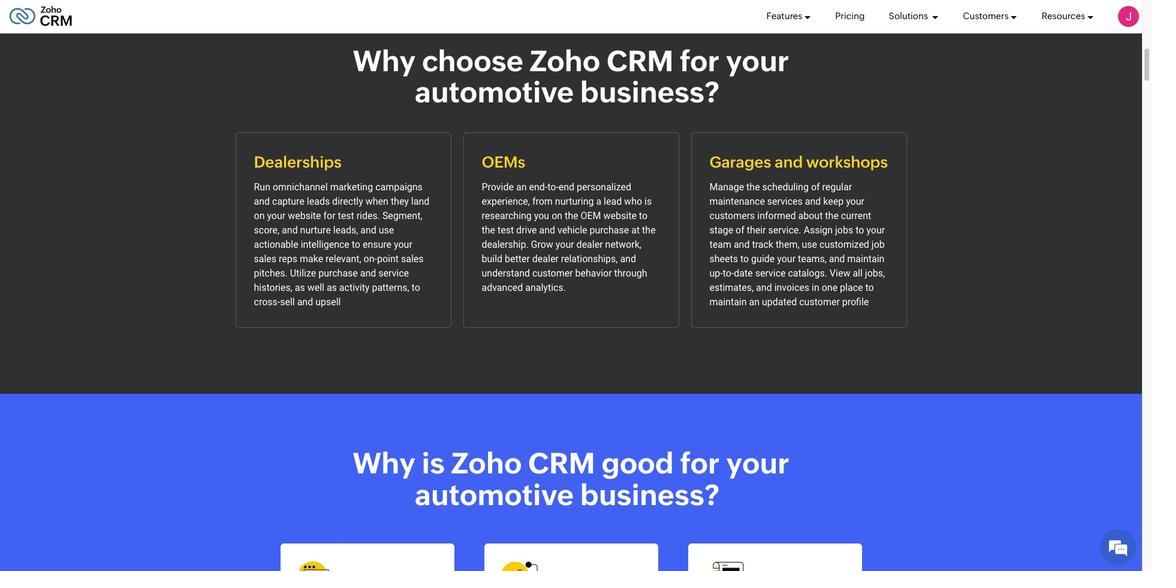 Task type: vqa. For each thing, say whether or not it's contained in the screenshot.
leftmost purchase
yes



Task type: locate. For each thing, give the bounding box(es) containing it.
1 horizontal spatial service
[[755, 268, 786, 279]]

0 horizontal spatial dealer
[[532, 253, 559, 265]]

capture
[[272, 196, 304, 207]]

2 why from the top
[[353, 447, 415, 481]]

crm inside why choose zoho crm for your automotive business?
[[607, 44, 674, 78]]

one
[[822, 282, 838, 294]]

test inside provide an end-to-end personalized experience, from nurturing a lead who is researching you on the oem website to the test drive and vehicle purchase at the dealership. grow your dealer network, build better dealer relationships, and understand customer behavior through advanced analytics.
[[498, 225, 514, 236]]

website inside provide an end-to-end personalized experience, from nurturing a lead who is researching you on the oem website to the test drive and vehicle purchase at the dealership. grow your dealer network, build better dealer relationships, and understand customer behavior through advanced analytics.
[[603, 210, 637, 222]]

use up ensure
[[379, 225, 394, 236]]

1 horizontal spatial use
[[802, 239, 817, 250]]

dealerships
[[254, 154, 342, 172]]

job
[[872, 239, 885, 250]]

sales up the pitches.
[[254, 253, 276, 265]]

1 vertical spatial zoho
[[451, 447, 522, 481]]

dealer up 'relationships,'
[[576, 239, 603, 250]]

nurturing
[[555, 196, 594, 207]]

why
[[353, 44, 416, 78], [353, 447, 415, 481]]

0 vertical spatial maintain
[[847, 253, 884, 265]]

and down run
[[254, 196, 270, 207]]

to up date
[[740, 253, 749, 265]]

1 horizontal spatial sales
[[401, 253, 424, 265]]

business?
[[580, 76, 719, 109], [580, 479, 719, 512]]

1 horizontal spatial on
[[552, 210, 562, 222]]

service inside the run omnichannel marketing campaigns and capture leads directly when they land on your website for test rides. segment, score, and nurture leads, and use actionable intelligence to ensure your sales reps make relevant, on-point sales pitches. utilize purchase and service histories, as well as activity patterns, to cross-sell and upsell
[[378, 268, 409, 279]]

1 horizontal spatial test
[[498, 225, 514, 236]]

1 vertical spatial dealer
[[532, 253, 559, 265]]

reps
[[279, 253, 297, 265]]

place
[[840, 282, 863, 294]]

better
[[505, 253, 530, 265]]

guide
[[751, 253, 775, 265]]

1 vertical spatial purchase
[[318, 268, 358, 279]]

personalized
[[577, 182, 631, 193]]

0 vertical spatial customer
[[532, 268, 573, 279]]

behavior
[[575, 268, 612, 279]]

dealer
[[576, 239, 603, 250], [532, 253, 559, 265]]

crm for for
[[607, 44, 674, 78]]

and up view at top right
[[829, 253, 845, 265]]

sheets
[[709, 253, 738, 265]]

0 horizontal spatial of
[[736, 225, 744, 236]]

1 horizontal spatial is
[[644, 196, 652, 207]]

james peterson image
[[1118, 6, 1139, 27]]

1 vertical spatial automotive
[[415, 479, 574, 512]]

1 vertical spatial maintain
[[709, 297, 747, 308]]

0 horizontal spatial on
[[254, 210, 265, 222]]

0 vertical spatial test
[[338, 210, 354, 222]]

provide
[[482, 182, 514, 193]]

1 as from the left
[[295, 282, 305, 294]]

regular
[[822, 182, 852, 193]]

intelligence
[[301, 239, 349, 250]]

the
[[746, 182, 760, 193], [565, 210, 578, 222], [825, 210, 839, 222], [482, 225, 495, 236], [642, 225, 656, 236]]

on inside the run omnichannel marketing campaigns and capture leads directly when they land on your website for test rides. segment, score, and nurture leads, and use actionable intelligence to ensure your sales reps make relevant, on-point sales pitches. utilize purchase and service histories, as well as activity patterns, to cross-sell and upsell
[[254, 210, 265, 222]]

on right you
[[552, 210, 562, 222]]

date
[[734, 268, 753, 279]]

leads,
[[333, 225, 358, 236]]

0 vertical spatial is
[[644, 196, 652, 207]]

the up vehicle
[[565, 210, 578, 222]]

campaigns
[[375, 182, 423, 193]]

an left updated
[[749, 297, 760, 308]]

is inside why is zoho crm good for your automotive business?
[[422, 447, 445, 481]]

0 horizontal spatial purchase
[[318, 268, 358, 279]]

0 vertical spatial automotive
[[415, 76, 574, 109]]

directly
[[332, 196, 363, 207]]

0 horizontal spatial test
[[338, 210, 354, 222]]

end-
[[529, 182, 547, 193]]

0 vertical spatial purchase
[[590, 225, 629, 236]]

maintain down estimates,
[[709, 297, 747, 308]]

manage
[[709, 182, 744, 193]]

is inside provide an end-to-end personalized experience, from nurturing a lead who is researching you on the oem website to the test drive and vehicle purchase at the dealership. grow your dealer network, build better dealer relationships, and understand customer behavior through advanced analytics.
[[644, 196, 652, 207]]

your inside provide an end-to-end personalized experience, from nurturing a lead who is researching you on the oem website to the test drive and vehicle purchase at the dealership. grow your dealer network, build better dealer relationships, and understand customer behavior through advanced analytics.
[[556, 239, 574, 250]]

of left their
[[736, 225, 744, 236]]

1 vertical spatial test
[[498, 225, 514, 236]]

lead
[[604, 196, 622, 207]]

zoho for is
[[451, 447, 522, 481]]

researching
[[482, 210, 532, 222]]

histories,
[[254, 282, 292, 294]]

automotive inside why is zoho crm good for your automotive business?
[[415, 479, 574, 512]]

to down leads,
[[352, 239, 360, 250]]

0 horizontal spatial website
[[288, 210, 321, 222]]

customer up analytics.
[[532, 268, 573, 279]]

zoho inside why is zoho crm good for your automotive business?
[[451, 447, 522, 481]]

2 vertical spatial for
[[680, 447, 720, 481]]

1 business? from the top
[[580, 76, 719, 109]]

manage the scheduling of regular maintenance services and keep your customers informed about the current stage of their service. assign jobs to your team and track them, use customized job sheets to guide your teams, and maintain up-to-date service catalogs. view all jobs, estimates, and invoices in one place to maintain an updated customer profile
[[709, 182, 885, 308]]

1 horizontal spatial of
[[811, 182, 820, 193]]

service for dealerships
[[378, 268, 409, 279]]

your
[[726, 44, 789, 78], [846, 196, 864, 207], [267, 210, 285, 222], [866, 225, 885, 236], [394, 239, 412, 250], [556, 239, 574, 250], [777, 253, 796, 265], [726, 447, 789, 481]]

1 vertical spatial an
[[749, 297, 760, 308]]

rides.
[[356, 210, 380, 222]]

sell
[[280, 297, 295, 308]]

an left end-
[[516, 182, 527, 193]]

0 vertical spatial why
[[353, 44, 416, 78]]

1 horizontal spatial as
[[327, 282, 337, 294]]

test up the "dealership."
[[498, 225, 514, 236]]

them,
[[776, 239, 799, 250]]

drive
[[516, 225, 537, 236]]

zoho inside why choose zoho crm for your automotive business?
[[530, 44, 600, 78]]

1 horizontal spatial an
[[749, 297, 760, 308]]

service inside manage the scheduling of regular maintenance services and keep your customers informed about the current stage of their service. assign jobs to your team and track them, use customized job sheets to guide your teams, and maintain up-to-date service catalogs. view all jobs, estimates, and invoices in one place to maintain an updated customer profile
[[755, 268, 786, 279]]

1 horizontal spatial purchase
[[590, 225, 629, 236]]

dealer down grow
[[532, 253, 559, 265]]

maintain up all
[[847, 253, 884, 265]]

0 horizontal spatial service
[[378, 268, 409, 279]]

to up at
[[639, 210, 647, 222]]

service up patterns,
[[378, 268, 409, 279]]

and down the "rides."
[[360, 225, 376, 236]]

2 on from the left
[[552, 210, 562, 222]]

sales right point
[[401, 253, 424, 265]]

business? inside why is zoho crm good for your automotive business?
[[580, 479, 719, 512]]

0 horizontal spatial use
[[379, 225, 394, 236]]

1 vertical spatial use
[[802, 239, 817, 250]]

as down the utilize
[[295, 282, 305, 294]]

0 horizontal spatial to-
[[547, 182, 559, 193]]

keep
[[823, 196, 844, 207]]

who
[[624, 196, 642, 207]]

1 why from the top
[[353, 44, 416, 78]]

test
[[338, 210, 354, 222], [498, 225, 514, 236]]

estimates,
[[709, 282, 754, 294]]

about
[[798, 210, 823, 222]]

on up score,
[[254, 210, 265, 222]]

profile
[[842, 297, 869, 308]]

2 business? from the top
[[580, 479, 719, 512]]

build
[[482, 253, 502, 265]]

use
[[379, 225, 394, 236], [802, 239, 817, 250]]

1 vertical spatial customer
[[799, 297, 840, 308]]

marketing
[[330, 182, 373, 193]]

customer down in
[[799, 297, 840, 308]]

leads
[[307, 196, 330, 207]]

zoho for choose
[[530, 44, 600, 78]]

service
[[378, 268, 409, 279], [755, 268, 786, 279]]

2 automotive from the top
[[415, 479, 574, 512]]

service down guide
[[755, 268, 786, 279]]

service for garages and workshops
[[755, 268, 786, 279]]

of
[[811, 182, 820, 193], [736, 225, 744, 236]]

website down lead
[[603, 210, 637, 222]]

1 horizontal spatial zoho
[[530, 44, 600, 78]]

purchase
[[590, 225, 629, 236], [318, 268, 358, 279]]

2 website from the left
[[603, 210, 637, 222]]

0 vertical spatial crm
[[607, 44, 674, 78]]

on
[[254, 210, 265, 222], [552, 210, 562, 222]]

website
[[288, 210, 321, 222], [603, 210, 637, 222]]

use inside manage the scheduling of regular maintenance services and keep your customers informed about the current stage of their service. assign jobs to your team and track them, use customized job sheets to guide your teams, and maintain up-to-date service catalogs. view all jobs, estimates, and invoices in one place to maintain an updated customer profile
[[802, 239, 817, 250]]

to- up estimates,
[[723, 268, 734, 279]]

to- up from
[[547, 182, 559, 193]]

why inside why is zoho crm good for your automotive business?
[[353, 447, 415, 481]]

to- inside manage the scheduling of regular maintenance services and keep your customers informed about the current stage of their service. assign jobs to your team and track them, use customized job sheets to guide your teams, and maintain up-to-date service catalogs. view all jobs, estimates, and invoices in one place to maintain an updated customer profile
[[723, 268, 734, 279]]

1 vertical spatial is
[[422, 447, 445, 481]]

crm inside why is zoho crm good for your automotive business?
[[528, 447, 595, 481]]

0 horizontal spatial zoho
[[451, 447, 522, 481]]

1 vertical spatial to-
[[723, 268, 734, 279]]

purchase inside provide an end-to-end personalized experience, from nurturing a lead who is researching you on the oem website to the test drive and vehicle purchase at the dealership. grow your dealer network, build better dealer relationships, and understand customer behavior through advanced analytics.
[[590, 225, 629, 236]]

0 vertical spatial dealer
[[576, 239, 603, 250]]

1 automotive from the top
[[415, 76, 574, 109]]

maintenance
[[709, 196, 765, 207]]

solutions link
[[889, 0, 939, 33]]

patterns,
[[372, 282, 409, 294]]

and
[[775, 154, 803, 172], [254, 196, 270, 207], [805, 196, 821, 207], [282, 225, 298, 236], [360, 225, 376, 236], [539, 225, 555, 236], [734, 239, 750, 250], [620, 253, 636, 265], [829, 253, 845, 265], [360, 268, 376, 279], [756, 282, 772, 294], [297, 297, 313, 308]]

grow
[[531, 239, 553, 250]]

1 horizontal spatial crm
[[607, 44, 674, 78]]

1 vertical spatial why
[[353, 447, 415, 481]]

0 vertical spatial for
[[680, 44, 720, 78]]

to- inside provide an end-to-end personalized experience, from nurturing a lead who is researching you on the oem website to the test drive and vehicle purchase at the dealership. grow your dealer network, build better dealer relationships, and understand customer behavior through advanced analytics.
[[547, 182, 559, 193]]

relationships,
[[561, 253, 618, 265]]

your inside why choose zoho crm for your automotive business?
[[726, 44, 789, 78]]

purchase down relevant, on the top of page
[[318, 268, 358, 279]]

automotive
[[415, 76, 574, 109], [415, 479, 574, 512]]

0 vertical spatial an
[[516, 182, 527, 193]]

as up upsell on the bottom of the page
[[327, 282, 337, 294]]

to-
[[547, 182, 559, 193], [723, 268, 734, 279]]

scheduling
[[762, 182, 809, 193]]

test inside the run omnichannel marketing campaigns and capture leads directly when they land on your website for test rides. segment, score, and nurture leads, and use actionable intelligence to ensure your sales reps make relevant, on-point sales pitches. utilize purchase and service histories, as well as activity patterns, to cross-sell and upsell
[[338, 210, 354, 222]]

for inside why is zoho crm good for your automotive business?
[[680, 447, 720, 481]]

2 service from the left
[[755, 268, 786, 279]]

analytics.
[[525, 282, 566, 294]]

0 vertical spatial of
[[811, 182, 820, 193]]

0 vertical spatial zoho
[[530, 44, 600, 78]]

actionable
[[254, 239, 298, 250]]

ensure
[[363, 239, 392, 250]]

0 horizontal spatial crm
[[528, 447, 595, 481]]

1 vertical spatial crm
[[528, 447, 595, 481]]

test up leads,
[[338, 210, 354, 222]]

0 horizontal spatial as
[[295, 282, 305, 294]]

1 horizontal spatial customer
[[799, 297, 840, 308]]

and up updated
[[756, 282, 772, 294]]

of left regular
[[811, 182, 820, 193]]

at
[[631, 225, 640, 236]]

0 horizontal spatial an
[[516, 182, 527, 193]]

0 horizontal spatial sales
[[254, 253, 276, 265]]

1 on from the left
[[254, 210, 265, 222]]

1 horizontal spatial website
[[603, 210, 637, 222]]

customer
[[532, 268, 573, 279], [799, 297, 840, 308]]

website up nurture on the top left of the page
[[288, 210, 321, 222]]

0 horizontal spatial customer
[[532, 268, 573, 279]]

why inside why choose zoho crm for your automotive business?
[[353, 44, 416, 78]]

and down their
[[734, 239, 750, 250]]

0 horizontal spatial is
[[422, 447, 445, 481]]

point
[[377, 253, 399, 265]]

1 service from the left
[[378, 268, 409, 279]]

1 website from the left
[[288, 210, 321, 222]]

0 vertical spatial to-
[[547, 182, 559, 193]]

use up teams, at the right
[[802, 239, 817, 250]]

they
[[391, 196, 409, 207]]

all
[[853, 268, 863, 279]]

oems
[[482, 154, 525, 172]]

0 vertical spatial business?
[[580, 76, 719, 109]]

1 vertical spatial for
[[323, 210, 335, 222]]

purchase up network,
[[590, 225, 629, 236]]

relevant,
[[326, 253, 361, 265]]

1 vertical spatial business?
[[580, 479, 719, 512]]

0 vertical spatial use
[[379, 225, 394, 236]]

1 horizontal spatial to-
[[723, 268, 734, 279]]

from
[[532, 196, 553, 207]]



Task type: describe. For each thing, give the bounding box(es) containing it.
customer inside manage the scheduling of regular maintenance services and keep your customers informed about the current stage of their service. assign jobs to your team and track them, use customized job sheets to guide your teams, and maintain up-to-date service catalogs. view all jobs, estimates, and invoices in one place to maintain an updated customer profile
[[799, 297, 840, 308]]

experience,
[[482, 196, 530, 207]]

0 horizontal spatial maintain
[[709, 297, 747, 308]]

advanced
[[482, 282, 523, 294]]

garages and workshops
[[709, 154, 888, 172]]

the right at
[[642, 225, 656, 236]]

1 horizontal spatial dealer
[[576, 239, 603, 250]]

pricing
[[835, 11, 865, 21]]

crm for good
[[528, 447, 595, 481]]

view
[[830, 268, 850, 279]]

resources link
[[1042, 0, 1094, 33]]

and up "actionable"
[[282, 225, 298, 236]]

team
[[709, 239, 731, 250]]

teams,
[[798, 253, 827, 265]]

1 sales from the left
[[254, 253, 276, 265]]

and up scheduling
[[775, 154, 803, 172]]

and down on-
[[360, 268, 376, 279]]

upsell
[[315, 297, 341, 308]]

pitches.
[[254, 268, 288, 279]]

dealership.
[[482, 239, 529, 250]]

run omnichannel marketing campaigns and capture leads directly when they land on your website for test rides. segment, score, and nurture leads, and use actionable intelligence to ensure your sales reps make relevant, on-point sales pitches. utilize purchase and service histories, as well as activity patterns, to cross-sell and upsell
[[254, 182, 429, 308]]

resources
[[1042, 11, 1085, 21]]

for inside the run omnichannel marketing campaigns and capture leads directly when they land on your website for test rides. segment, score, and nurture leads, and use actionable intelligence to ensure your sales reps make relevant, on-point sales pitches. utilize purchase and service histories, as well as activity patterns, to cross-sell and upsell
[[323, 210, 335, 222]]

features link
[[766, 0, 811, 33]]

1 vertical spatial of
[[736, 225, 744, 236]]

land
[[411, 196, 429, 207]]

zoho crm logo image
[[9, 3, 73, 30]]

oem
[[581, 210, 601, 222]]

customers
[[963, 11, 1009, 21]]

1 horizontal spatial maintain
[[847, 253, 884, 265]]

assign
[[804, 225, 833, 236]]

customers
[[709, 210, 755, 222]]

on inside provide an end-to-end personalized experience, from nurturing a lead who is researching you on the oem website to the test drive and vehicle purchase at the dealership. grow your dealer network, build better dealer relationships, and understand customer behavior through advanced analytics.
[[552, 210, 562, 222]]

website inside the run omnichannel marketing campaigns and capture leads directly when they land on your website for test rides. segment, score, and nurture leads, and use actionable intelligence to ensure your sales reps make relevant, on-point sales pitches. utilize purchase and service histories, as well as activity patterns, to cross-sell and upsell
[[288, 210, 321, 222]]

vehicle
[[558, 225, 587, 236]]

and right the sell
[[297, 297, 313, 308]]

in
[[812, 282, 819, 294]]

when
[[366, 196, 388, 207]]

2 sales from the left
[[401, 253, 424, 265]]

score,
[[254, 225, 279, 236]]

network,
[[605, 239, 641, 250]]

informed
[[757, 210, 796, 222]]

solutions
[[889, 11, 930, 21]]

an inside provide an end-to-end personalized experience, from nurturing a lead who is researching you on the oem website to the test drive and vehicle purchase at the dealership. grow your dealer network, build better dealer relationships, and understand customer behavior through advanced analytics.
[[516, 182, 527, 193]]

an inside manage the scheduling of regular maintenance services and keep your customers informed about the current stage of their service. assign jobs to your team and track them, use customized job sheets to guide your teams, and maintain up-to-date service catalogs. view all jobs, estimates, and invoices in one place to maintain an updated customer profile
[[749, 297, 760, 308]]

good
[[601, 447, 674, 481]]

customer inside provide an end-to-end personalized experience, from nurturing a lead who is researching you on the oem website to the test drive and vehicle purchase at the dealership. grow your dealer network, build better dealer relationships, and understand customer behavior through advanced analytics.
[[532, 268, 573, 279]]

omnichannel
[[273, 182, 328, 193]]

jobs
[[835, 225, 853, 236]]

why choose zoho crm for your automotive business?
[[353, 44, 789, 109]]

their
[[747, 225, 766, 236]]

through
[[614, 268, 647, 279]]

catalogs.
[[788, 268, 827, 279]]

well
[[307, 282, 324, 294]]

and up grow
[[539, 225, 555, 236]]

business? inside why choose zoho crm for your automotive business?
[[580, 76, 719, 109]]

on-
[[364, 253, 377, 265]]

jobs,
[[865, 268, 885, 279]]

the up maintenance
[[746, 182, 760, 193]]

the down the keep
[[825, 210, 839, 222]]

run
[[254, 182, 270, 193]]

up-
[[709, 268, 723, 279]]

invoices
[[774, 282, 809, 294]]

utilize
[[290, 268, 316, 279]]

provide an end-to-end personalized experience, from nurturing a lead who is researching you on the oem website to the test drive and vehicle purchase at the dealership. grow your dealer network, build better dealer relationships, and understand customer behavior through advanced analytics.
[[482, 182, 656, 294]]

and up through
[[620, 253, 636, 265]]

to inside provide an end-to-end personalized experience, from nurturing a lead who is researching you on the oem website to the test drive and vehicle purchase at the dealership. grow your dealer network, build better dealer relationships, and understand customer behavior through advanced analytics.
[[639, 210, 647, 222]]

purchase inside the run omnichannel marketing campaigns and capture leads directly when they land on your website for test rides. segment, score, and nurture leads, and use actionable intelligence to ensure your sales reps make relevant, on-point sales pitches. utilize purchase and service histories, as well as activity patterns, to cross-sell and upsell
[[318, 268, 358, 279]]

track
[[752, 239, 773, 250]]

for inside why choose zoho crm for your automotive business?
[[680, 44, 720, 78]]

why for why is zoho crm good for your automotive business?
[[353, 447, 415, 481]]

2 as from the left
[[327, 282, 337, 294]]

to down jobs,
[[865, 282, 874, 294]]

garages
[[709, 154, 771, 172]]

to right patterns,
[[412, 282, 420, 294]]

why for why choose zoho crm for your automotive business?
[[353, 44, 416, 78]]

and up about
[[805, 196, 821, 207]]

make
[[300, 253, 323, 265]]

choose
[[422, 44, 523, 78]]

your inside why is zoho crm good for your automotive business?
[[726, 447, 789, 481]]

features
[[766, 11, 802, 21]]

automotive inside why choose zoho crm for your automotive business?
[[415, 76, 574, 109]]

stage
[[709, 225, 733, 236]]

to down current
[[856, 225, 864, 236]]

services
[[767, 196, 803, 207]]

updated
[[762, 297, 797, 308]]

customized
[[820, 239, 869, 250]]

the up the "dealership."
[[482, 225, 495, 236]]

nurture
[[300, 225, 331, 236]]

service.
[[768, 225, 801, 236]]

you
[[534, 210, 549, 222]]

workshops
[[806, 154, 888, 172]]

use inside the run omnichannel marketing campaigns and capture leads directly when they land on your website for test rides. segment, score, and nurture leads, and use actionable intelligence to ensure your sales reps make relevant, on-point sales pitches. utilize purchase and service histories, as well as activity patterns, to cross-sell and upsell
[[379, 225, 394, 236]]

understand
[[482, 268, 530, 279]]

segment,
[[382, 210, 422, 222]]

pricing link
[[835, 0, 865, 33]]

activity
[[339, 282, 370, 294]]



